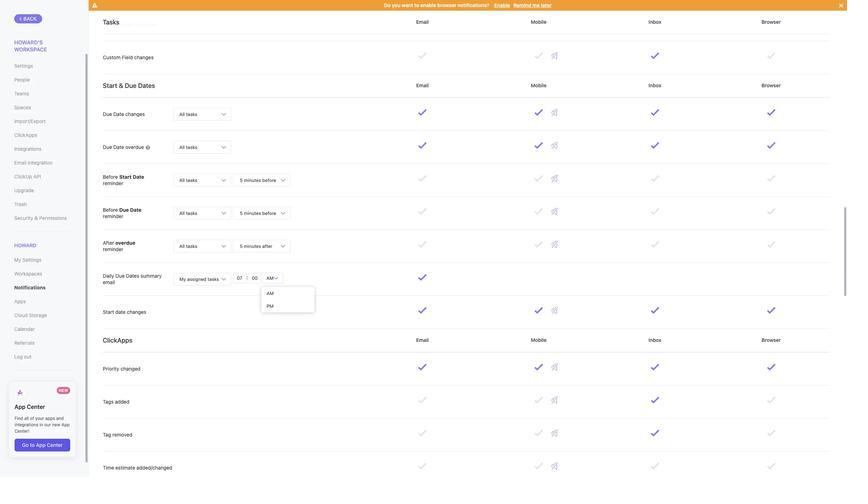 Task type: describe. For each thing, give the bounding box(es) containing it.
added/changed
[[137, 465, 172, 471]]

start inside before start date reminder
[[119, 174, 132, 180]]

of
[[30, 416, 34, 421]]

import/export
[[14, 118, 46, 124]]

in
[[40, 422, 43, 428]]

daily due dates summary email
[[103, 273, 162, 285]]

and
[[56, 416, 64, 421]]

1 all from the top
[[179, 111, 185, 117]]

cloud storage
[[14, 312, 47, 318]]

referrals
[[14, 340, 35, 346]]

calendar link
[[14, 323, 71, 335]]

5 off image from the top
[[552, 364, 558, 371]]

pm
[[267, 303, 274, 309]]

custom field changes
[[103, 54, 154, 60]]

notifications
[[14, 285, 46, 291]]

settings link
[[14, 60, 71, 72]]

off image for start date changes
[[552, 307, 558, 314]]

referrals link
[[14, 337, 71, 349]]

upgrade
[[14, 187, 34, 193]]

dates inside daily due dates summary email
[[126, 273, 139, 279]]

security
[[14, 215, 33, 221]]

howard's
[[14, 39, 43, 45]]

our
[[44, 422, 51, 428]]

custom
[[103, 54, 121, 60]]

new
[[52, 422, 60, 428]]

after
[[262, 243, 273, 249]]

field
[[122, 54, 133, 60]]

all for due date
[[179, 210, 185, 216]]

browser
[[438, 2, 457, 8]]

find
[[15, 416, 23, 421]]

before for before start date reminder
[[103, 174, 118, 180]]

to inside button
[[30, 442, 35, 448]]

people link
[[14, 74, 71, 86]]

all tasks for after overdue reminder
[[179, 243, 197, 249]]

import/export link
[[14, 115, 71, 127]]

log out link
[[14, 351, 71, 363]]

due inside before due date reminder
[[119, 207, 129, 213]]

tasks
[[103, 18, 119, 26]]

:
[[247, 274, 248, 280]]

new
[[59, 388, 68, 393]]

1 all tasks from the top
[[179, 111, 197, 117]]

mobile for clickapps
[[530, 337, 548, 343]]

workspaces
[[14, 271, 42, 277]]

browser for clickapps
[[761, 337, 782, 343]]

all tasks for before due date reminder
[[179, 210, 197, 216]]

tag removed
[[103, 432, 132, 438]]

before for start date
[[262, 177, 276, 183]]

email inside email integration link
[[14, 160, 26, 166]]

cloud
[[14, 312, 28, 318]]

minutes for start date
[[244, 177, 261, 183]]

0 vertical spatial dates
[[138, 82, 155, 89]]

notifications?
[[458, 2, 490, 8]]

resolved
[[137, 21, 156, 27]]

priority
[[103, 366, 119, 372]]

due date changes
[[103, 111, 145, 117]]

back
[[23, 16, 37, 22]]

mobile for tasks
[[530, 19, 548, 25]]

you
[[392, 2, 401, 8]]

people
[[14, 77, 30, 83]]

minutes for due date
[[244, 210, 261, 216]]

off image for tags added
[[552, 397, 558, 404]]

email integration
[[14, 160, 53, 166]]

workspace
[[14, 46, 47, 52]]

storage
[[29, 312, 47, 318]]

teams link
[[14, 88, 71, 100]]

0 vertical spatial am
[[265, 275, 275, 281]]

trash link
[[14, 198, 71, 210]]

tags added
[[103, 399, 129, 405]]

howard's workspace
[[14, 39, 47, 52]]

later
[[541, 2, 552, 8]]

daily
[[103, 273, 114, 279]]

changed
[[121, 366, 140, 372]]

enable
[[421, 2, 436, 8]]

inbox for clickapps
[[648, 337, 663, 343]]

0 horizontal spatial app
[[15, 404, 25, 410]]

clickup
[[14, 173, 32, 179]]

checklist
[[103, 21, 124, 27]]

before due date reminder
[[103, 207, 142, 219]]

trash
[[14, 201, 27, 207]]

0 vertical spatial to
[[415, 2, 419, 8]]

time estimate added/changed
[[103, 465, 172, 471]]

app center
[[15, 404, 45, 410]]

security & permissions link
[[14, 212, 71, 224]]

find all of your apps and integrations in our new app center!
[[15, 416, 70, 434]]

want
[[402, 2, 413, 8]]

spaces
[[14, 104, 31, 110]]

4 off image from the top
[[552, 241, 558, 248]]

2 all tasks from the top
[[179, 144, 197, 150]]

1 vertical spatial clickapps
[[103, 336, 132, 344]]

after overdue reminder
[[103, 240, 135, 252]]

center!
[[15, 429, 29, 434]]

out
[[24, 354, 32, 360]]

go to app center
[[22, 442, 63, 448]]

clickup api
[[14, 173, 41, 179]]

log
[[14, 354, 23, 360]]

5 minutes before for start date
[[239, 177, 278, 183]]

date down start & due dates
[[113, 111, 124, 117]]

reminder for due date
[[103, 213, 123, 219]]

item
[[125, 21, 135, 27]]

your
[[35, 416, 44, 421]]

due inside daily due dates summary email
[[115, 273, 125, 279]]

apps link
[[14, 296, 71, 308]]

my for my settings
[[14, 257, 21, 263]]



Task type: locate. For each thing, give the bounding box(es) containing it.
0 vertical spatial inbox
[[648, 19, 663, 25]]

integration
[[28, 160, 53, 166]]

remind
[[514, 2, 531, 8]]

1 horizontal spatial my
[[179, 276, 186, 282]]

2 reminder from the top
[[103, 213, 123, 219]]

1 before from the top
[[103, 174, 118, 180]]

off image for checklist item resolved
[[552, 19, 558, 26]]

3 reminder from the top
[[103, 246, 123, 252]]

& for start
[[119, 82, 123, 89]]

minutes for overdue
[[244, 243, 261, 249]]

start
[[103, 82, 117, 89], [119, 174, 132, 180], [103, 309, 114, 315]]

do you want to enable browser notifications? enable remind me later
[[384, 2, 552, 8]]

1 before from the top
[[262, 177, 276, 183]]

inbox for start & due dates
[[648, 82, 663, 88]]

center up your
[[27, 404, 45, 410]]

3 off image from the top
[[552, 109, 558, 116]]

my
[[14, 257, 21, 263], [179, 276, 186, 282]]

1 off image from the top
[[552, 19, 558, 26]]

center inside button
[[47, 442, 63, 448]]

email for tasks
[[415, 19, 430, 25]]

0 vertical spatial before
[[262, 177, 276, 183]]

2 off image from the top
[[552, 175, 558, 182]]

my inside 'link'
[[14, 257, 21, 263]]

integrations link
[[14, 143, 71, 155]]

log out
[[14, 354, 32, 360]]

reminder inside after overdue reminder
[[103, 246, 123, 252]]

email integration link
[[14, 157, 71, 169]]

off image for custom field changes
[[552, 52, 558, 59]]

clickapps down date
[[103, 336, 132, 344]]

0 horizontal spatial to
[[30, 442, 35, 448]]

priority changed
[[103, 366, 140, 372]]

settings inside my settings 'link'
[[22, 257, 41, 263]]

date inside before due date reminder
[[130, 207, 142, 213]]

0 vertical spatial changes
[[134, 54, 154, 60]]

1 vertical spatial to
[[30, 442, 35, 448]]

2 vertical spatial minutes
[[244, 243, 261, 249]]

reminder up after
[[103, 213, 123, 219]]

app up the "find"
[[15, 404, 25, 410]]

2 off image from the top
[[552, 52, 558, 59]]

minutes
[[244, 177, 261, 183], [244, 210, 261, 216], [244, 243, 261, 249]]

my settings link
[[14, 254, 71, 266]]

api
[[33, 173, 41, 179]]

5 for due date
[[240, 210, 243, 216]]

3 off image from the top
[[552, 208, 558, 215]]

0 vertical spatial my
[[14, 257, 21, 263]]

date inside before start date reminder
[[133, 174, 144, 180]]

5 minutes before
[[239, 177, 278, 183], [239, 210, 278, 216]]

start & due dates
[[103, 82, 155, 89]]

changes
[[134, 54, 154, 60], [125, 111, 145, 117], [127, 309, 146, 315]]

5 off image from the top
[[552, 397, 558, 404]]

am
[[265, 275, 275, 281], [267, 291, 274, 296]]

integrations
[[15, 422, 38, 428]]

spaces link
[[14, 101, 71, 114]]

notifications link
[[14, 282, 71, 294]]

changes right date
[[127, 309, 146, 315]]

5 minutes after
[[239, 243, 274, 249]]

1 vertical spatial before
[[103, 207, 118, 213]]

0 vertical spatial browser
[[761, 19, 782, 25]]

dates down custom field changes
[[138, 82, 155, 89]]

reminder up before due date reminder
[[103, 180, 123, 186]]

my down howard
[[14, 257, 21, 263]]

before inside before start date reminder
[[103, 174, 118, 180]]

0 vertical spatial mobile
[[530, 19, 548, 25]]

2 vertical spatial changes
[[127, 309, 146, 315]]

reminder inside before due date reminder
[[103, 213, 123, 219]]

1 vertical spatial &
[[34, 215, 38, 221]]

before inside before due date reminder
[[103, 207, 118, 213]]

inbox for tasks
[[648, 19, 663, 25]]

start left date
[[103, 309, 114, 315]]

3 inbox from the top
[[648, 337, 663, 343]]

2 inbox from the top
[[648, 82, 663, 88]]

2 vertical spatial start
[[103, 309, 114, 315]]

security & permissions
[[14, 215, 67, 221]]

2 vertical spatial 5
[[240, 243, 243, 249]]

1 reminder from the top
[[103, 180, 123, 186]]

date down before start date reminder
[[130, 207, 142, 213]]

reminder down after
[[103, 246, 123, 252]]

0 vertical spatial center
[[27, 404, 45, 410]]

before
[[103, 174, 118, 180], [103, 207, 118, 213]]

None text field
[[248, 273, 261, 283]]

0 vertical spatial overdue
[[125, 144, 144, 150]]

email for clickapps
[[415, 337, 430, 343]]

4 all tasks from the top
[[179, 210, 197, 216]]

app down and
[[62, 422, 70, 428]]

5 for start date
[[240, 177, 243, 183]]

my assigned tasks
[[179, 276, 219, 282]]

1 vertical spatial 5 minutes before
[[239, 210, 278, 216]]

2 vertical spatial inbox
[[648, 337, 663, 343]]

0 vertical spatial 5 minutes before
[[239, 177, 278, 183]]

0 vertical spatial minutes
[[244, 177, 261, 183]]

settings
[[14, 63, 33, 69], [22, 257, 41, 263]]

removed
[[112, 432, 132, 438]]

0 horizontal spatial clickapps
[[14, 132, 37, 138]]

am right :
[[265, 275, 275, 281]]

1 minutes from the top
[[244, 177, 261, 183]]

1 vertical spatial browser
[[761, 82, 782, 88]]

before start date reminder
[[103, 174, 144, 186]]

2 vertical spatial reminder
[[103, 246, 123, 252]]

app inside find all of your apps and integrations in our new app center!
[[62, 422, 70, 428]]

0 horizontal spatial center
[[27, 404, 45, 410]]

1 horizontal spatial center
[[47, 442, 63, 448]]

my for my assigned tasks
[[179, 276, 186, 282]]

center
[[27, 404, 45, 410], [47, 442, 63, 448]]

all for start date
[[179, 177, 185, 183]]

overdue inside after overdue reminder
[[116, 240, 135, 246]]

mobile
[[530, 19, 548, 25], [530, 82, 548, 88], [530, 337, 548, 343]]

1 horizontal spatial to
[[415, 2, 419, 8]]

2 vertical spatial app
[[36, 442, 46, 448]]

changes right field
[[134, 54, 154, 60]]

2 vertical spatial browser
[[761, 337, 782, 343]]

0 vertical spatial &
[[119, 82, 123, 89]]

off image
[[552, 19, 558, 26], [552, 52, 558, 59], [552, 109, 558, 116], [552, 307, 558, 314], [552, 397, 558, 404], [552, 463, 558, 470]]

before for due date
[[262, 210, 276, 216]]

2 before from the top
[[262, 210, 276, 216]]

1 horizontal spatial clickapps
[[103, 336, 132, 344]]

integrations
[[14, 146, 42, 152]]

5 all from the top
[[179, 243, 185, 249]]

start down custom
[[103, 82, 117, 89]]

tag
[[103, 432, 111, 438]]

clickapps link
[[14, 129, 71, 141]]

0 vertical spatial 5
[[240, 177, 243, 183]]

email
[[103, 279, 115, 285]]

upgrade link
[[14, 184, 71, 197]]

mobile for start & due dates
[[530, 82, 548, 88]]

clickapps up integrations
[[14, 132, 37, 138]]

6 off image from the top
[[552, 430, 558, 437]]

all
[[179, 111, 185, 117], [179, 144, 185, 150], [179, 177, 185, 183], [179, 210, 185, 216], [179, 243, 185, 249]]

my settings
[[14, 257, 41, 263]]

1 inbox from the top
[[648, 19, 663, 25]]

off image
[[552, 142, 558, 149], [552, 175, 558, 182], [552, 208, 558, 215], [552, 241, 558, 248], [552, 364, 558, 371], [552, 430, 558, 437]]

1 vertical spatial app
[[62, 422, 70, 428]]

2 5 minutes before from the top
[[239, 210, 278, 216]]

to right want
[[415, 2, 419, 8]]

reminder for start date
[[103, 180, 123, 186]]

before for before due date reminder
[[103, 207, 118, 213]]

changes for start date changes
[[127, 309, 146, 315]]

reminder inside before start date reminder
[[103, 180, 123, 186]]

1 vertical spatial changes
[[125, 111, 145, 117]]

2 before from the top
[[103, 207, 118, 213]]

5 for overdue
[[240, 243, 243, 249]]

4 all from the top
[[179, 210, 185, 216]]

5 all tasks from the top
[[179, 243, 197, 249]]

0 vertical spatial before
[[103, 174, 118, 180]]

5 minutes before for due date
[[239, 210, 278, 216]]

1 vertical spatial my
[[179, 276, 186, 282]]

2 all from the top
[[179, 144, 185, 150]]

0 vertical spatial clickapps
[[14, 132, 37, 138]]

do
[[384, 2, 391, 8]]

added
[[115, 399, 129, 405]]

3 all from the top
[[179, 177, 185, 183]]

clickapps
[[14, 132, 37, 138], [103, 336, 132, 344]]

all
[[24, 416, 29, 421]]

date up before start date reminder
[[113, 144, 124, 150]]

1 5 from the top
[[240, 177, 243, 183]]

1 horizontal spatial &
[[119, 82, 123, 89]]

1 vertical spatial am
[[267, 291, 274, 296]]

calendar
[[14, 326, 35, 332]]

3 minutes from the top
[[244, 243, 261, 249]]

0 vertical spatial start
[[103, 82, 117, 89]]

before down before start date reminder
[[103, 207, 118, 213]]

1 vertical spatial dates
[[126, 273, 139, 279]]

1 vertical spatial inbox
[[648, 82, 663, 88]]

due date overdue
[[103, 144, 145, 150]]

overdue down due date changes
[[125, 144, 144, 150]]

6 off image from the top
[[552, 463, 558, 470]]

my left 'assigned'
[[179, 276, 186, 282]]

email
[[415, 19, 430, 25], [415, 82, 430, 88], [14, 160, 26, 166], [415, 337, 430, 343]]

2 horizontal spatial app
[[62, 422, 70, 428]]

1 vertical spatial settings
[[22, 257, 41, 263]]

&
[[119, 82, 123, 89], [34, 215, 38, 221]]

2 5 from the top
[[240, 210, 243, 216]]

1 vertical spatial 5
[[240, 210, 243, 216]]

clickup api link
[[14, 171, 71, 183]]

1 vertical spatial reminder
[[103, 213, 123, 219]]

None text field
[[233, 273, 247, 283]]

apps
[[45, 416, 55, 421]]

cloud storage link
[[14, 309, 71, 321]]

app inside button
[[36, 442, 46, 448]]

changes down start & due dates
[[125, 111, 145, 117]]

1 mobile from the top
[[530, 19, 548, 25]]

0 horizontal spatial &
[[34, 215, 38, 221]]

email for start & due dates
[[415, 82, 430, 88]]

start for date
[[103, 309, 114, 315]]

dates left summary
[[126, 273, 139, 279]]

browser for tasks
[[761, 19, 782, 25]]

& for security
[[34, 215, 38, 221]]

go to app center button
[[15, 439, 70, 451]]

start down 'due date overdue' at the left top of the page
[[119, 174, 132, 180]]

1 off image from the top
[[552, 142, 558, 149]]

settings up workspaces
[[22, 257, 41, 263]]

1 vertical spatial center
[[47, 442, 63, 448]]

0 vertical spatial settings
[[14, 63, 33, 69]]

to right go on the left bottom of page
[[30, 442, 35, 448]]

1 5 minutes before from the top
[[239, 177, 278, 183]]

0 vertical spatial app
[[15, 404, 25, 410]]

3 mobile from the top
[[530, 337, 548, 343]]

2 mobile from the top
[[530, 82, 548, 88]]

assigned
[[187, 276, 206, 282]]

date
[[113, 111, 124, 117], [113, 144, 124, 150], [133, 174, 144, 180], [130, 207, 142, 213]]

3 browser from the top
[[761, 337, 782, 343]]

date
[[115, 309, 126, 315]]

& up due date changes
[[119, 82, 123, 89]]

start date changes
[[103, 309, 146, 315]]

& right security
[[34, 215, 38, 221]]

howard
[[14, 242, 36, 248]]

2 vertical spatial mobile
[[530, 337, 548, 343]]

changes for due date changes
[[125, 111, 145, 117]]

start for &
[[103, 82, 117, 89]]

date down 'due date overdue' at the left top of the page
[[133, 174, 144, 180]]

3 5 from the top
[[240, 243, 243, 249]]

app right go on the left bottom of page
[[36, 442, 46, 448]]

app
[[15, 404, 25, 410], [62, 422, 70, 428], [36, 442, 46, 448]]

center down 'new'
[[47, 442, 63, 448]]

off image for time estimate added/changed
[[552, 463, 558, 470]]

go
[[22, 442, 29, 448]]

am up pm
[[267, 291, 274, 296]]

1 vertical spatial overdue
[[116, 240, 135, 246]]

0 horizontal spatial my
[[14, 257, 21, 263]]

4 off image from the top
[[552, 307, 558, 314]]

all tasks for before start date reminder
[[179, 177, 197, 183]]

before down 'due date overdue' at the left top of the page
[[103, 174, 118, 180]]

1 horizontal spatial app
[[36, 442, 46, 448]]

apps
[[14, 298, 26, 304]]

1 browser from the top
[[761, 19, 782, 25]]

time
[[103, 465, 114, 471]]

2 browser from the top
[[761, 82, 782, 88]]

changes for custom field changes
[[134, 54, 154, 60]]

overdue right after
[[116, 240, 135, 246]]

1 vertical spatial minutes
[[244, 210, 261, 216]]

settings inside settings link
[[14, 63, 33, 69]]

dates
[[138, 82, 155, 89], [126, 273, 139, 279]]

3 all tasks from the top
[[179, 177, 197, 183]]

browser for start & due dates
[[761, 82, 782, 88]]

2 minutes from the top
[[244, 210, 261, 216]]

settings up the people
[[14, 63, 33, 69]]

all for overdue
[[179, 243, 185, 249]]

1 vertical spatial mobile
[[530, 82, 548, 88]]

teams
[[14, 90, 29, 96]]

1 vertical spatial start
[[119, 174, 132, 180]]

workspaces link
[[14, 268, 71, 280]]

1 vertical spatial before
[[262, 210, 276, 216]]

enable
[[494, 2, 510, 8]]

0 vertical spatial reminder
[[103, 180, 123, 186]]

estimate
[[115, 465, 135, 471]]



Task type: vqa. For each thing, say whether or not it's contained in the screenshot.
1st / from right
no



